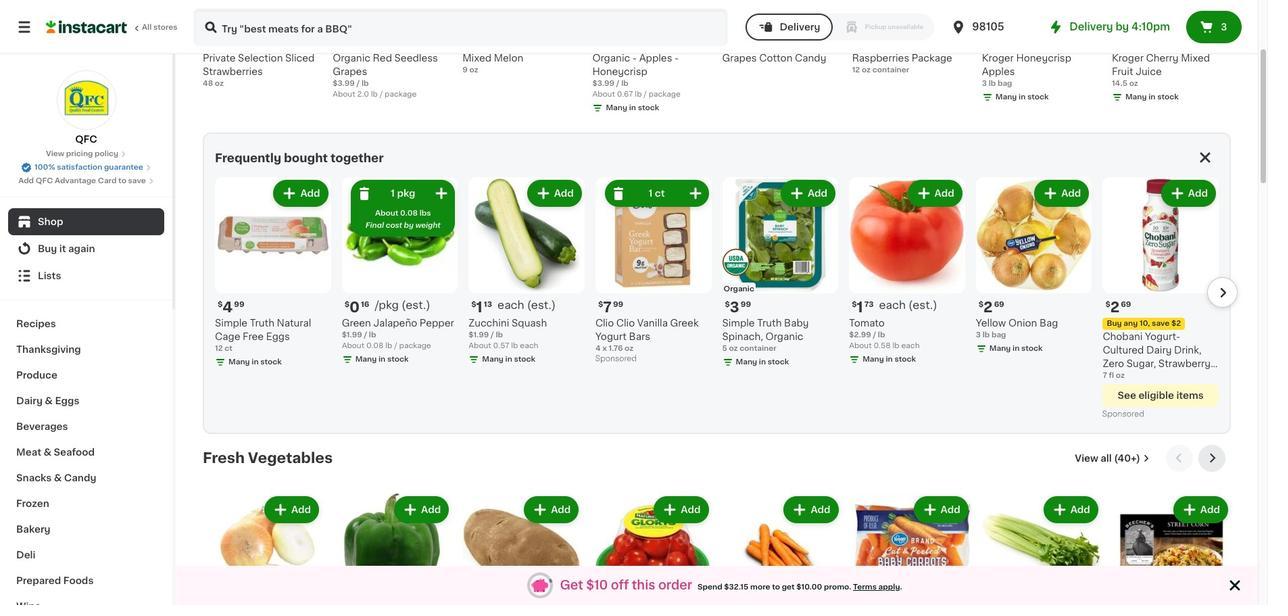 Task type: vqa. For each thing, say whether or not it's contained in the screenshot.
Search products, stores, and recipes element
no



Task type: describe. For each thing, give the bounding box(es) containing it.
stock down the zucchini squash $1.99 / lb about 0.57 lb each
[[514, 356, 536, 363]]

apples for lb
[[983, 67, 1016, 77]]

many down cage
[[229, 358, 250, 366]]

many in stock down 0.67
[[606, 104, 660, 112]]

0 vertical spatial qfc
[[75, 135, 97, 144]]

to inside get $10 off this order spend $32.15 more to get $10.00 promo. terms apply .
[[773, 583, 781, 591]]

item badge image
[[723, 249, 750, 276]]

1 - from the left
[[633, 54, 637, 63]]

truth for 4
[[250, 318, 275, 328]]

simple for 4
[[215, 318, 248, 328]]

$0.16 per package (estimated) element
[[342, 299, 458, 316]]

99 inside 9 99
[[222, 36, 232, 43]]

clio clio vanilla greek yogurt bars 4 x 1.76 oz
[[596, 318, 699, 352]]

each right 13
[[498, 299, 525, 310]]

7 for /pkg
[[341, 35, 349, 49]]

organic inside 'organic red seedless grapes $3.99 / lb about 2.0 lb / package'
[[333, 54, 371, 63]]

99 for 4
[[234, 301, 245, 308]]

/ right 2.0 on the top of the page
[[380, 91, 383, 98]]

view pricing policy
[[46, 150, 118, 158]]

view all (40+)
[[1076, 454, 1141, 463]]

thanksgiving link
[[8, 337, 164, 363]]

get
[[560, 579, 584, 592]]

in down juice
[[1149, 93, 1156, 101]]

terms apply button
[[854, 582, 901, 593]]

package inside 'organic red seedless grapes $3.99 / lb about 2.0 lb / package'
[[385, 91, 417, 98]]

more
[[751, 583, 771, 591]]

$8.99 element
[[983, 34, 1102, 51]]

2 for buy any 10, save $2
[[1111, 300, 1120, 314]]

fresh
[[203, 451, 245, 465]]

spend
[[698, 583, 723, 591]]

/ inside the zucchini squash $1.99 / lb about 0.57 lb each
[[491, 331, 494, 339]]

organic red seedless grapes $3.99 / lb about 2.0 lb / package
[[333, 54, 438, 98]]

$ up chobani
[[1106, 301, 1111, 308]]

/ down the green
[[364, 331, 367, 339]]

4:10pm
[[1132, 22, 1171, 32]]

prepared
[[16, 576, 61, 586]]

many down yellow onion bag 3 lb bag
[[990, 345, 1012, 352]]

yogurt
[[596, 332, 627, 341]]

$ 2 69 for buy any 10, save $2
[[1106, 300, 1132, 314]]

$ inside "$ 7 99"
[[599, 301, 604, 308]]

zucchini
[[469, 318, 510, 328]]

policy
[[95, 150, 118, 158]]

& for snacks
[[54, 473, 62, 483]]

produce link
[[8, 363, 164, 388]]

many in stock down kroger honeycrisp apples 3 lb bag
[[996, 93, 1050, 101]]

kroger inside kroger honeycrisp apples 3 lb bag
[[983, 54, 1015, 63]]

shop link
[[8, 208, 164, 235]]

remove clio clio vanilla greek yogurt bars image
[[610, 185, 627, 202]]

0 vertical spatial sponsored badge image
[[596, 355, 637, 363]]

lb right 0.67
[[635, 91, 642, 98]]

cost
[[386, 222, 402, 229]]

promo.
[[825, 583, 852, 591]]

it
[[59, 244, 66, 254]]

$10.00
[[797, 583, 823, 591]]

(est.) for $2.99
[[909, 299, 938, 310]]

guarantee
[[104, 164, 143, 171]]

in down the simple truth baby spinach, organic 5 oz container
[[760, 358, 766, 366]]

(est.) inside 7 98 /pkg (est.)
[[393, 35, 422, 45]]

59
[[742, 36, 752, 43]]

100%
[[35, 164, 55, 171]]

$7.98 per package (estimated) element
[[333, 34, 452, 51]]

/pkg inside $0.16 per package (estimated) element
[[375, 299, 399, 310]]

0 vertical spatial grapes
[[723, 54, 757, 63]]

many in stock down free
[[229, 358, 282, 366]]

save inside add qfc advantage card to save link
[[128, 177, 146, 185]]

many down the green
[[356, 356, 377, 363]]

beverages
[[16, 422, 68, 432]]

many down 0.58
[[863, 356, 885, 363]]

$32.15
[[725, 583, 749, 591]]

kroger inside 6 kroger cherry mixed fruit juice 14.5 oz
[[1113, 54, 1145, 63]]

oz inside the raspberries package 12 oz container
[[862, 66, 871, 74]]

candy for snacks & candy
[[64, 473, 96, 483]]

lb right 0.58
[[893, 342, 900, 350]]

/ right 0.67
[[644, 91, 647, 98]]

1 pkg
[[391, 189, 416, 198]]

delivery for delivery
[[780, 22, 821, 32]]

many down '14.5'
[[1126, 93, 1148, 101]]

1 horizontal spatial sponsored badge image
[[1103, 411, 1144, 419]]

frequently
[[215, 153, 281, 164]]

together
[[331, 153, 384, 164]]

close image
[[1228, 578, 1244, 594]]

remove green jalapeño pepper image
[[357, 185, 373, 202]]

lists
[[38, 271, 61, 281]]

in down yellow onion bag 3 lb bag
[[1013, 345, 1020, 352]]

each inside the zucchini squash $1.99 / lb about 0.57 lb each
[[520, 342, 539, 350]]

oz inside the simple truth baby spinach, organic 5 oz container
[[729, 345, 738, 352]]

apply
[[879, 583, 901, 591]]

delivery by 4:10pm
[[1070, 22, 1171, 32]]

oz inside 6 kroger cherry mixed fruit juice 14.5 oz
[[1130, 80, 1139, 87]]

$1.73 each (estimated) element
[[850, 299, 966, 316]]

delivery for delivery by 4:10pm
[[1070, 22, 1114, 32]]

inspired
[[1165, 373, 1204, 382]]

1 horizontal spatial ct
[[655, 189, 665, 198]]

many in stock down the simple truth baby spinach, organic 5 oz container
[[736, 358, 790, 366]]

off
[[611, 579, 629, 592]]

$ inside '$ 1 13'
[[472, 301, 477, 308]]

snacks & candy link
[[8, 465, 164, 491]]

grapes   cotton candy
[[723, 54, 827, 63]]

view for view all (40+)
[[1076, 454, 1099, 463]]

100% satisfaction guarantee
[[35, 164, 143, 171]]

1.76
[[609, 345, 623, 352]]

lb up 0.67
[[622, 80, 629, 87]]

1 vertical spatial qfc
[[36, 177, 53, 185]]

0.08 inside green jalapeño pepper $1.99 / lb about 0.08 lb / package
[[367, 342, 384, 350]]

item carousel region containing fresh vegetables
[[203, 445, 1232, 605]]

stock down tomato $2.99 / lb about 0.58 lb each
[[895, 356, 917, 363]]

$ inside $ 1 73
[[852, 301, 857, 308]]

ct inside 'simple truth natural cage free eggs 12 ct'
[[225, 345, 233, 352]]

kroger honeycrisp apples 3 lb bag
[[983, 54, 1072, 87]]

3 inside yellow onion bag 3 lb bag
[[977, 331, 981, 339]]

3 button
[[1187, 11, 1243, 43]]

sugar,
[[1127, 359, 1157, 368]]

1 vertical spatial eggs
[[55, 396, 79, 406]]

many down 0.67
[[606, 104, 628, 112]]

stock down organic - apples - honeycrisp $3.99 / lb about 0.67 lb / package
[[638, 104, 660, 112]]

1 right remove clio clio vanilla greek yogurt bars icon
[[649, 189, 653, 198]]

$ inside $ 0 16
[[345, 301, 350, 308]]

stock down juice
[[1158, 93, 1179, 101]]

/pkg (est.) inside '$2.69 per package (estimated)' element
[[627, 35, 682, 45]]

about 0.08 lbs final cost by weight
[[366, 210, 441, 229]]

lb up 0.57
[[496, 331, 503, 339]]

lb inside yellow onion bag 3 lb bag
[[983, 331, 990, 339]]

9 99
[[211, 35, 232, 49]]

7 for oz
[[1103, 372, 1108, 379]]

$ up yellow
[[979, 301, 984, 308]]

each right 73
[[880, 299, 906, 310]]

2.0
[[357, 91, 369, 98]]

$1.99 inside green jalapeño pepper $1.99 / lb about 0.08 lb / package
[[342, 331, 362, 339]]

98105 button
[[951, 8, 1032, 46]]

buy it again link
[[8, 235, 164, 262]]

oz inside 'private selection sliced strawberries 48 oz'
[[215, 80, 224, 87]]

lb inside kroger honeycrisp apples 3 lb bag
[[989, 80, 997, 87]]

9 inside 3 mixed melon 9 oz
[[463, 66, 468, 74]]

$ 4 99
[[218, 300, 245, 314]]

many down 0.57
[[482, 356, 504, 363]]

in down 0.58
[[886, 356, 893, 363]]

all
[[142, 24, 152, 31]]

prepared foods
[[16, 576, 94, 586]]

69 for buy any 10, save $2
[[1122, 301, 1132, 308]]

$2.99
[[850, 331, 872, 339]]

each (est.) for tomato
[[880, 299, 938, 310]]

juice
[[1136, 67, 1163, 77]]

buy it again
[[38, 244, 95, 254]]

final
[[366, 222, 384, 229]]

tomato $2.99 / lb about 0.58 lb each
[[850, 318, 920, 350]]

raspberries
[[853, 54, 910, 63]]

foods
[[63, 576, 94, 586]]

grapes inside 'organic red seedless grapes $3.99 / lb about 2.0 lb / package'
[[333, 67, 367, 77]]

recipes link
[[8, 311, 164, 337]]

bars
[[629, 332, 651, 341]]

3 inside button
[[1222, 22, 1228, 32]]

$ inside $ 8 99
[[855, 36, 860, 43]]

snacks & candy
[[16, 473, 96, 483]]

see eligible items
[[1118, 391, 1205, 400]]

lb up 0.58
[[879, 331, 886, 339]]

add inside add qfc advantage card to save link
[[18, 177, 34, 185]]

frozen link
[[8, 491, 164, 517]]

many in stock down green jalapeño pepper $1.99 / lb about 0.08 lb / package
[[356, 356, 409, 363]]

package inside organic - apples - honeycrisp $3.99 / lb about 0.67 lb / package
[[649, 91, 681, 98]]

red
[[373, 54, 392, 63]]

raspberries package 12 oz container
[[853, 54, 953, 74]]

in down green jalapeño pepper $1.99 / lb about 0.08 lb / package
[[379, 356, 386, 363]]

13
[[484, 301, 492, 308]]

product group containing 3
[[723, 177, 839, 371]]

0 horizontal spatial 9
[[211, 35, 221, 49]]

dairy & eggs link
[[8, 388, 164, 414]]

private selection sliced strawberries 48 oz
[[203, 54, 315, 87]]

cotton
[[760, 54, 793, 63]]

selection
[[238, 54, 283, 63]]

package
[[912, 54, 953, 63]]

73
[[865, 301, 874, 308]]

zero
[[1103, 359, 1125, 368]]

yellow onion bag 3 lb bag
[[977, 318, 1059, 339]]

get $10 off this order status
[[555, 579, 908, 593]]

8
[[860, 35, 870, 49]]

buy any 10, save $2
[[1108, 320, 1182, 327]]

eggs inside 'simple truth natural cage free eggs 12 ct'
[[266, 332, 290, 341]]

6 inside 6 kroger cherry mixed fruit juice 14.5 oz
[[1120, 35, 1130, 49]]

about inside 'organic red seedless grapes $3.99 / lb about 2.0 lb / package'
[[333, 91, 356, 98]]

1 horizontal spatial 7
[[604, 300, 612, 314]]

bag for yellow
[[992, 331, 1007, 339]]

squash
[[512, 318, 547, 328]]

about inside green jalapeño pepper $1.99 / lb about 0.08 lb / package
[[342, 342, 365, 350]]

(est.) for squash
[[527, 299, 556, 310]]

1 ct
[[649, 189, 665, 198]]

(est.) for jalapeño
[[402, 299, 431, 310]]

1 left pkg
[[391, 189, 395, 198]]

get
[[782, 583, 795, 591]]

in down kroger honeycrisp apples 3 lb bag
[[1019, 93, 1026, 101]]

$ inside $ 3 99
[[725, 301, 730, 308]]

/ down 'jalapeño'
[[394, 342, 398, 350]]

2 - from the left
[[675, 54, 679, 63]]

/pkg inside '$2.69 per package (estimated)' element
[[627, 35, 651, 45]]

$3.99 inside organic - apples - honeycrisp $3.99 / lb about 0.67 lb / package
[[593, 80, 615, 87]]

100% satisfaction guarantee button
[[21, 160, 151, 173]]

/ up 0.67
[[617, 80, 620, 87]]

$1.13 each (estimated) element
[[469, 299, 585, 316]]

vegetables
[[248, 451, 333, 465]]

dairy & eggs
[[16, 396, 79, 406]]

organic up 98
[[334, 20, 365, 28]]

(40+)
[[1115, 454, 1141, 463]]

6 inside $ 6 59 /lb
[[730, 35, 740, 49]]

0.58
[[874, 342, 891, 350]]



Task type: locate. For each thing, give the bounding box(es) containing it.
/lb
[[757, 35, 772, 45]]

& for meat
[[44, 448, 51, 457]]

about inside organic - apples - honeycrisp $3.99 / lb about 0.67 lb / package
[[593, 91, 615, 98]]

each (est.) up squash
[[498, 299, 556, 310]]

69 up the any
[[1122, 301, 1132, 308]]

0 horizontal spatial $3.99
[[333, 80, 355, 87]]

1 vertical spatial buy
[[1108, 320, 1123, 327]]

container
[[873, 66, 910, 74], [740, 345, 777, 352]]

view for view pricing policy
[[46, 150, 64, 158]]

candy for grapes   cotton candy
[[795, 54, 827, 63]]

.
[[901, 583, 903, 591]]

delivery inside button
[[780, 22, 821, 32]]

0 horizontal spatial container
[[740, 345, 777, 352]]

each (est.) inside $1.73 each (estimated) element
[[880, 299, 938, 310]]

many down kroger honeycrisp apples 3 lb bag
[[996, 93, 1018, 101]]

many in stock down yellow onion bag 3 lb bag
[[990, 345, 1043, 352]]

1 horizontal spatial apples
[[983, 67, 1016, 77]]

view inside popup button
[[1076, 454, 1099, 463]]

1 vertical spatial /pkg (est.)
[[375, 299, 431, 310]]

& right snacks
[[54, 473, 62, 483]]

1 69 from the left
[[995, 301, 1005, 308]]

all stores
[[142, 24, 178, 31]]

1 vertical spatial item carousel region
[[203, 445, 1232, 605]]

0 vertical spatial &
[[45, 396, 53, 406]]

0 horizontal spatial $1.99
[[342, 331, 362, 339]]

0 horizontal spatial candy
[[64, 473, 96, 483]]

1 horizontal spatial delivery
[[1070, 22, 1114, 32]]

clio up bars
[[617, 318, 635, 328]]

sponsored badge image down 1.76
[[596, 355, 637, 363]]

truth for 3
[[758, 318, 782, 328]]

/pkg up 'jalapeño'
[[375, 299, 399, 310]]

instacart logo image
[[46, 19, 127, 35]]

bag down $8.99 element
[[998, 80, 1013, 87]]

beverages link
[[8, 414, 164, 440]]

0 horizontal spatial eggs
[[55, 396, 79, 406]]

about up cost
[[375, 210, 399, 217]]

about left 0.57
[[469, 342, 492, 350]]

69 for yellow onion bag
[[995, 301, 1005, 308]]

grapes down $ 6 59 /lb
[[723, 54, 757, 63]]

/pkg up organic - apples - honeycrisp $3.99 / lb about 0.67 lb / package
[[627, 35, 651, 45]]

view up 100%
[[46, 150, 64, 158]]

1 horizontal spatial 0.08
[[401, 210, 418, 217]]

each
[[498, 299, 525, 310], [880, 299, 906, 310], [520, 342, 539, 350], [902, 342, 920, 350]]

12 inside 'simple truth natural cage free eggs 12 ct'
[[215, 345, 223, 352]]

dairy inside dairy & eggs link
[[16, 396, 43, 406]]

product group containing 4
[[215, 177, 331, 371]]

eggs up beverages link
[[55, 396, 79, 406]]

2 truth from the left
[[758, 318, 782, 328]]

(est.) inside $1.73 each (estimated) element
[[909, 299, 938, 310]]

delivery
[[1070, 22, 1114, 32], [780, 22, 821, 32]]

cheesecake
[[1103, 373, 1163, 382]]

spinach,
[[723, 332, 764, 341]]

save down guarantee
[[128, 177, 146, 185]]

0 vertical spatial 7
[[341, 35, 349, 49]]

1 horizontal spatial 69
[[1122, 301, 1132, 308]]

1 horizontal spatial truth
[[758, 318, 782, 328]]

0 horizontal spatial clio
[[596, 318, 614, 328]]

$ 7 99
[[599, 300, 624, 314]]

organic inside the simple truth baby spinach, organic 5 oz container
[[766, 332, 804, 341]]

0 vertical spatial to
[[118, 177, 126, 185]]

99 right the 8
[[872, 36, 882, 43]]

0 horizontal spatial 69
[[995, 301, 1005, 308]]

99 up private
[[222, 36, 232, 43]]

section
[[196, 133, 1239, 434]]

0 horizontal spatial 7
[[341, 35, 349, 49]]

$1.99 inside the zucchini squash $1.99 / lb about 0.57 lb each
[[469, 331, 489, 339]]

buy for buy it again
[[38, 244, 57, 254]]

0 vertical spatial apples
[[640, 54, 673, 63]]

honeycrisp inside organic - apples - honeycrisp $3.99 / lb about 0.67 lb / package
[[593, 67, 648, 77]]

bag for kroger
[[998, 80, 1013, 87]]

99 for 8
[[872, 36, 882, 43]]

1 clio from the left
[[596, 318, 614, 328]]

organic up $ 3 99
[[724, 285, 755, 293]]

mixed left melon
[[463, 54, 492, 63]]

honeycrisp inside kroger honeycrisp apples 3 lb bag
[[1017, 54, 1072, 63]]

fl
[[1110, 372, 1115, 379]]

oz right the fl
[[1117, 372, 1125, 379]]

99 inside $ 4 99
[[234, 301, 245, 308]]

item carousel region
[[196, 172, 1239, 427], [203, 445, 1232, 605]]

2 kroger from the left
[[1113, 54, 1145, 63]]

0 vertical spatial 4
[[223, 300, 233, 314]]

1 vertical spatial honeycrisp
[[593, 67, 648, 77]]

$ 2 69
[[979, 300, 1005, 314], [1106, 300, 1132, 314]]

x
[[603, 345, 607, 352]]

0 horizontal spatial view
[[46, 150, 64, 158]]

grapes up 2.0 on the top of the page
[[333, 67, 367, 77]]

2 $3.99 from the left
[[593, 80, 615, 87]]

to left get at the right
[[773, 583, 781, 591]]

$ 2 69 for yellow onion bag
[[979, 300, 1005, 314]]

0 horizontal spatial 4
[[223, 300, 233, 314]]

deli link
[[8, 542, 164, 568]]

69 up yellow
[[995, 301, 1005, 308]]

4 inside the clio clio vanilla greek yogurt bars 4 x 1.76 oz
[[596, 345, 601, 352]]

many in stock down 0.58
[[863, 356, 917, 363]]

all stores link
[[46, 8, 179, 46]]

12 inside the raspberries package 12 oz container
[[853, 66, 861, 74]]

1 vertical spatial &
[[44, 448, 51, 457]]

fresh vegetables
[[203, 451, 333, 465]]

section containing 4
[[196, 133, 1239, 434]]

stock down 'simple truth natural cage free eggs 12 ct'
[[261, 358, 282, 366]]

$ 2 69 up the any
[[1106, 300, 1132, 314]]

1 horizontal spatial 4
[[596, 345, 601, 352]]

6 kroger cherry mixed fruit juice 14.5 oz
[[1113, 35, 1211, 87]]

honeycrisp
[[1017, 54, 1072, 63], [593, 67, 648, 77]]

card
[[98, 177, 117, 185]]

0 vertical spatial /pkg (est.)
[[627, 35, 682, 45]]

delivery button
[[746, 14, 833, 41]]

12 down cage
[[215, 345, 223, 352]]

prepared foods link
[[8, 568, 164, 594]]

candy inside the snacks & candy link
[[64, 473, 96, 483]]

product group containing 7
[[596, 177, 712, 366]]

simple inside the simple truth baby spinach, organic 5 oz container
[[723, 318, 755, 328]]

item carousel region containing 4
[[196, 172, 1239, 427]]

2 $1.99 from the left
[[469, 331, 489, 339]]

dairy
[[1147, 345, 1173, 355], [16, 396, 43, 406]]

lb right 2.0 on the top of the page
[[371, 91, 378, 98]]

-
[[633, 54, 637, 63], [675, 54, 679, 63]]

1 vertical spatial by
[[404, 222, 414, 229]]

clio
[[596, 318, 614, 328], [617, 318, 635, 328]]

view
[[46, 150, 64, 158], [1076, 454, 1099, 463]]

1 vertical spatial 12
[[215, 345, 223, 352]]

/pkg (est.) inside $0.16 per package (estimated) element
[[375, 299, 431, 310]]

1 vertical spatial view
[[1076, 454, 1099, 463]]

3
[[1222, 22, 1228, 32], [471, 35, 480, 49], [983, 80, 988, 87], [730, 300, 740, 314], [977, 331, 981, 339]]

/pkg up red
[[366, 35, 390, 45]]

ct
[[655, 189, 665, 198], [225, 345, 233, 352]]

1 horizontal spatial simple
[[723, 318, 755, 328]]

lb right 0.57
[[512, 342, 518, 350]]

apples inside organic - apples - honeycrisp $3.99 / lb about 0.67 lb / package
[[640, 54, 673, 63]]

1 horizontal spatial each (est.)
[[880, 299, 938, 310]]

7 inside 7 98 /pkg (est.)
[[341, 35, 349, 49]]

chobani yogurt- cultured dairy drink, zero sugar, strawberry cheesecake inspired
[[1103, 332, 1212, 382]]

2 vertical spatial 7
[[1103, 372, 1108, 379]]

1 horizontal spatial save
[[1153, 320, 1170, 327]]

items
[[1177, 391, 1205, 400]]

0 horizontal spatial delivery
[[780, 22, 821, 32]]

0.08 left lbs
[[401, 210, 418, 217]]

1 simple from the left
[[215, 318, 248, 328]]

3 inside 3 mixed melon 9 oz
[[471, 35, 480, 49]]

1 horizontal spatial 2
[[984, 300, 993, 314]]

7
[[341, 35, 349, 49], [604, 300, 612, 314], [1103, 372, 1108, 379]]

qfc link
[[56, 70, 116, 146]]

(est.) inside $0.16 per package (estimated) element
[[402, 299, 431, 310]]

mixed inside 6 kroger cherry mixed fruit juice 14.5 oz
[[1182, 54, 1211, 63]]

container inside the simple truth baby spinach, organic 5 oz container
[[740, 345, 777, 352]]

1 horizontal spatial to
[[773, 583, 781, 591]]

Search field
[[195, 9, 727, 45]]

0 horizontal spatial buy
[[38, 244, 57, 254]]

2 each (est.) from the left
[[880, 299, 938, 310]]

simple up cage
[[215, 318, 248, 328]]

3 mixed melon 9 oz
[[463, 35, 524, 74]]

dairy inside chobani yogurt- cultured dairy drink, zero sugar, strawberry cheesecake inspired
[[1147, 345, 1173, 355]]

1 horizontal spatial eggs
[[266, 332, 290, 341]]

stock down kroger honeycrisp apples 3 lb bag
[[1028, 93, 1050, 101]]

6 left "59"
[[730, 35, 740, 49]]

lbs
[[420, 210, 431, 217]]

organic down baby
[[766, 332, 804, 341]]

stock down yellow onion bag 3 lb bag
[[1022, 345, 1043, 352]]

0 horizontal spatial grapes
[[333, 67, 367, 77]]

bakery link
[[8, 517, 164, 542]]

add qfc advantage card to save link
[[18, 176, 154, 187]]

0 horizontal spatial qfc
[[36, 177, 53, 185]]

satisfaction
[[57, 164, 102, 171]]

0 horizontal spatial apples
[[640, 54, 673, 63]]

each (est.) for zucchini
[[498, 299, 556, 310]]

0 vertical spatial ct
[[655, 189, 665, 198]]

in down 0.57
[[506, 356, 513, 363]]

$3.99 inside 'organic red seedless grapes $3.99 / lb about 2.0 lb / package'
[[333, 80, 355, 87]]

1 horizontal spatial kroger
[[1113, 54, 1145, 63]]

organic inside organic - apples - honeycrisp $3.99 / lb about 0.67 lb / package
[[593, 54, 631, 63]]

1 vertical spatial apples
[[983, 67, 1016, 77]]

kroger
[[983, 54, 1015, 63], [1113, 54, 1145, 63]]

apples inside kroger honeycrisp apples 3 lb bag
[[983, 67, 1016, 77]]

/
[[357, 80, 360, 87], [617, 80, 620, 87], [380, 91, 383, 98], [644, 91, 647, 98], [364, 331, 367, 339], [491, 331, 494, 339], [874, 331, 877, 339], [394, 342, 398, 350]]

7 up yogurt
[[604, 300, 612, 314]]

stores
[[153, 24, 178, 31]]

$ 1 73
[[852, 300, 874, 314]]

6 down delivery by 4:10pm
[[1120, 35, 1130, 49]]

None search field
[[193, 8, 729, 46]]

1 vertical spatial candy
[[64, 473, 96, 483]]

1 horizontal spatial dairy
[[1147, 345, 1173, 355]]

by inside about 0.08 lbs final cost by weight
[[404, 222, 414, 229]]

(est.) up tomato $2.99 / lb about 0.58 lb each
[[909, 299, 938, 310]]

about down the green
[[342, 342, 365, 350]]

7 98 /pkg (est.)
[[341, 35, 422, 49]]

1 kroger from the left
[[983, 54, 1015, 63]]

1 horizontal spatial qfc
[[75, 135, 97, 144]]

oz right the 5
[[729, 345, 738, 352]]

many in stock down juice
[[1126, 93, 1179, 101]]

99 for 7
[[613, 301, 624, 308]]

greek
[[671, 318, 699, 328]]

meat
[[16, 448, 41, 457]]

1 mixed from the left
[[463, 54, 492, 63]]

0 vertical spatial 0.08
[[401, 210, 418, 217]]

delivery up $8.99 element
[[1070, 22, 1114, 32]]

1 horizontal spatial $3.99
[[593, 80, 615, 87]]

container inside the raspberries package 12 oz container
[[873, 66, 910, 74]]

/pkg (est.)
[[627, 35, 682, 45], [375, 299, 431, 310]]

1 horizontal spatial $ 2 69
[[1106, 300, 1132, 314]]

stock down green jalapeño pepper $1.99 / lb about 0.08 lb / package
[[388, 356, 409, 363]]

get $10 off this order spend $32.15 more to get $10.00 promo. terms apply .
[[560, 579, 903, 592]]

many in stock down 0.57
[[482, 356, 536, 363]]

thanksgiving
[[16, 345, 81, 354]]

99 inside "$ 7 99"
[[613, 301, 624, 308]]

view pricing policy link
[[46, 149, 127, 160]]

1 vertical spatial 4
[[596, 345, 601, 352]]

about left 0.67
[[593, 91, 615, 98]]

1 horizontal spatial grapes
[[723, 54, 757, 63]]

cage
[[215, 332, 240, 341]]

0 vertical spatial honeycrisp
[[1017, 54, 1072, 63]]

1 horizontal spatial mixed
[[1182, 54, 1211, 63]]

many in stock
[[996, 93, 1050, 101], [1126, 93, 1179, 101], [606, 104, 660, 112], [990, 345, 1043, 352], [356, 356, 409, 363], [482, 356, 536, 363], [863, 356, 917, 363], [229, 358, 282, 366], [736, 358, 790, 366]]

0 horizontal spatial sponsored badge image
[[596, 355, 637, 363]]

cultured
[[1103, 345, 1145, 355]]

save up yogurt-
[[1153, 320, 1170, 327]]

/pkg inside 7 98 /pkg (est.)
[[366, 35, 390, 45]]

(est.) up squash
[[527, 299, 556, 310]]

sliced
[[285, 54, 315, 63]]

2 up chobani
[[1111, 300, 1120, 314]]

0 vertical spatial 9
[[211, 35, 221, 49]]

10,
[[1140, 320, 1151, 327]]

/pkg (est.) up organic - apples - honeycrisp $3.99 / lb about 0.67 lb / package
[[627, 35, 682, 45]]

0 horizontal spatial to
[[118, 177, 126, 185]]

oz inside the clio clio vanilla greek yogurt bars 4 x 1.76 oz
[[625, 345, 634, 352]]

4
[[223, 300, 233, 314], [596, 345, 601, 352]]

about left 2.0 on the top of the page
[[333, 91, 356, 98]]

$ inside $ 6 59 /lb
[[725, 36, 730, 43]]

0 vertical spatial save
[[128, 177, 146, 185]]

service type group
[[746, 14, 935, 41]]

2 horizontal spatial 2
[[1111, 300, 1120, 314]]

increment quantity of green jalapeño pepper image
[[434, 185, 450, 202]]

14.5
[[1113, 80, 1128, 87]]

0 horizontal spatial 12
[[215, 345, 223, 352]]

strawberries
[[203, 67, 263, 77]]

any
[[1124, 320, 1139, 327]]

0 horizontal spatial dairy
[[16, 396, 43, 406]]

2 up yellow
[[984, 300, 993, 314]]

99 inside $ 8 99
[[872, 36, 882, 43]]

$ 1 13
[[472, 300, 492, 314]]

/ up 0.58
[[874, 331, 877, 339]]

0 horizontal spatial simple
[[215, 318, 248, 328]]

lb down 'jalapeño'
[[386, 342, 393, 350]]

stock down the simple truth baby spinach, organic 5 oz container
[[768, 358, 790, 366]]

each (est.) inside the $1.13 each (estimated) element
[[498, 299, 556, 310]]

about inside the zucchini squash $1.99 / lb about 0.57 lb each
[[469, 342, 492, 350]]

this
[[632, 579, 656, 592]]

2 $ 2 69 from the left
[[1106, 300, 1132, 314]]

1 horizontal spatial by
[[1116, 22, 1130, 32]]

2 for yellow onion bag
[[984, 300, 993, 314]]

advantage
[[55, 177, 96, 185]]

0.08 inside about 0.08 lbs final cost by weight
[[401, 210, 418, 217]]

1 vertical spatial container
[[740, 345, 777, 352]]

1 left 13
[[477, 300, 483, 314]]

frozen
[[16, 499, 49, 509]]

1 6 from the left
[[730, 35, 740, 49]]

buy
[[38, 244, 57, 254], [1108, 320, 1123, 327]]

$ 2 69 up yellow
[[979, 300, 1005, 314]]

bag inside yellow onion bag 3 lb bag
[[992, 331, 1007, 339]]

1 left 73
[[857, 300, 864, 314]]

truth
[[250, 318, 275, 328], [758, 318, 782, 328]]

bag down yellow
[[992, 331, 1007, 339]]

$ up spinach,
[[725, 301, 730, 308]]

candy down the $6.59 per pound element
[[795, 54, 827, 63]]

lists link
[[8, 262, 164, 290]]

$ left the 16
[[345, 301, 350, 308]]

each down squash
[[520, 342, 539, 350]]

mixed right cherry
[[1182, 54, 1211, 63]]

1 vertical spatial bag
[[992, 331, 1007, 339]]

delivery by 4:10pm link
[[1049, 19, 1171, 35]]

2 simple from the left
[[723, 318, 755, 328]]

many down spinach,
[[736, 358, 758, 366]]

mixed inside 3 mixed melon 9 oz
[[463, 54, 492, 63]]

1 truth from the left
[[250, 318, 275, 328]]

/ inside tomato $2.99 / lb about 0.58 lb each
[[874, 331, 877, 339]]

terms
[[854, 583, 877, 591]]

apples down 98105 popup button
[[983, 67, 1016, 77]]

2 6 from the left
[[1120, 35, 1130, 49]]

1 vertical spatial 7
[[604, 300, 612, 314]]

$6.59 per pound element
[[723, 34, 842, 51]]

1 vertical spatial grapes
[[333, 67, 367, 77]]

1 vertical spatial 0.08
[[367, 342, 384, 350]]

package
[[385, 91, 417, 98], [649, 91, 681, 98], [399, 342, 431, 350]]

$ inside $ 4 99
[[218, 301, 223, 308]]

package inside green jalapeño pepper $1.99 / lb about 0.08 lb / package
[[399, 342, 431, 350]]

about inside about 0.08 lbs final cost by weight
[[375, 210, 399, 217]]

bought
[[284, 153, 328, 164]]

tomato
[[850, 318, 885, 328]]

1 vertical spatial to
[[773, 583, 781, 591]]

0 horizontal spatial 2
[[600, 35, 610, 49]]

package right 2.0 on the top of the page
[[385, 91, 417, 98]]

99 up cage
[[234, 301, 245, 308]]

truth inside 'simple truth natural cage free eggs 12 ct'
[[250, 318, 275, 328]]

/ up 2.0 on the top of the page
[[357, 80, 360, 87]]

1 horizontal spatial 12
[[853, 66, 861, 74]]

0 vertical spatial 12
[[853, 66, 861, 74]]

$ 3 99
[[725, 300, 752, 314]]

buy for buy any 10, save $2
[[1108, 320, 1123, 327]]

apples for honeycrisp
[[640, 54, 673, 63]]

product group containing 0
[[342, 177, 458, 368]]

save
[[128, 177, 146, 185], [1153, 320, 1170, 327]]

bag inside kroger honeycrisp apples 3 lb bag
[[998, 80, 1013, 87]]

apples
[[640, 54, 673, 63], [983, 67, 1016, 77]]

sponsored badge image
[[596, 355, 637, 363], [1103, 411, 1144, 419]]

oz inside 3 mixed melon 9 oz
[[470, 66, 479, 74]]

qfc logo image
[[56, 70, 116, 130]]

product group
[[215, 177, 331, 371], [342, 177, 458, 368], [469, 177, 585, 368], [596, 177, 712, 366], [723, 177, 839, 371], [850, 177, 966, 368], [977, 177, 1093, 357], [1103, 177, 1220, 422], [203, 494, 322, 605], [333, 494, 452, 605], [463, 494, 582, 605], [593, 494, 712, 605], [723, 494, 842, 605], [853, 494, 972, 605], [983, 494, 1102, 605], [1113, 494, 1232, 605]]

lb down the green
[[369, 331, 376, 339]]

2 clio from the left
[[617, 318, 635, 328]]

apples down '$2.69 per package (estimated)' element
[[640, 54, 673, 63]]

1 horizontal spatial clio
[[617, 318, 635, 328]]

(est.) up 'jalapeño'
[[402, 299, 431, 310]]

1 vertical spatial dairy
[[16, 396, 43, 406]]

shop
[[38, 217, 63, 227]]

1 $ 2 69 from the left
[[979, 300, 1005, 314]]

1 vertical spatial 9
[[463, 66, 468, 74]]

green
[[342, 318, 371, 328]]

0 vertical spatial by
[[1116, 22, 1130, 32]]

1 each (est.) from the left
[[498, 299, 556, 310]]

(est.) inside '$2.69 per package (estimated)' element
[[653, 35, 682, 45]]

2 69 from the left
[[1122, 301, 1132, 308]]

1 vertical spatial sponsored badge image
[[1103, 411, 1144, 419]]

99 for 3
[[741, 301, 752, 308]]

1 horizontal spatial -
[[675, 54, 679, 63]]

oz right '14.5'
[[1130, 80, 1139, 87]]

2 vertical spatial &
[[54, 473, 62, 483]]

truth inside the simple truth baby spinach, organic 5 oz container
[[758, 318, 782, 328]]

simple for 3
[[723, 318, 755, 328]]

0 vertical spatial buy
[[38, 244, 57, 254]]

lb up 2.0 on the top of the page
[[362, 80, 369, 87]]

by right cost
[[404, 222, 414, 229]]

1 vertical spatial ct
[[225, 345, 233, 352]]

each inside tomato $2.99 / lb about 0.58 lb each
[[902, 342, 920, 350]]

& for dairy
[[45, 396, 53, 406]]

$2.69 per package (estimated) element
[[593, 34, 712, 51]]

in down 0.67
[[630, 104, 636, 112]]

kroger up fruit
[[1113, 54, 1145, 63]]

1 $3.99 from the left
[[333, 80, 355, 87]]

99 inside $ 3 99
[[741, 301, 752, 308]]

2 mixed from the left
[[1182, 54, 1211, 63]]

simple inside 'simple truth natural cage free eggs 12 ct'
[[215, 318, 248, 328]]

in down free
[[252, 358, 259, 366]]

chobani
[[1103, 332, 1143, 341]]

(est.) inside the $1.13 each (estimated) element
[[527, 299, 556, 310]]

0 vertical spatial view
[[46, 150, 64, 158]]

0 vertical spatial dairy
[[1147, 345, 1173, 355]]

increment quantity of clio clio vanilla greek yogurt bars image
[[688, 185, 704, 202]]

1 horizontal spatial $1.99
[[469, 331, 489, 339]]

oz right 48
[[215, 80, 224, 87]]

mixed
[[463, 54, 492, 63], [1182, 54, 1211, 63]]

1 horizontal spatial 9
[[463, 66, 468, 74]]

1 horizontal spatial /pkg (est.)
[[627, 35, 682, 45]]

order
[[659, 579, 693, 592]]

0 horizontal spatial save
[[128, 177, 146, 185]]

0 horizontal spatial -
[[633, 54, 637, 63]]

view left all at the bottom
[[1076, 454, 1099, 463]]

about inside tomato $2.99 / lb about 0.58 lb each
[[850, 342, 872, 350]]

melon
[[494, 54, 524, 63]]

1 horizontal spatial view
[[1076, 454, 1099, 463]]

3 inside kroger honeycrisp apples 3 lb bag
[[983, 80, 988, 87]]

0 vertical spatial candy
[[795, 54, 827, 63]]

dairy down produce
[[16, 396, 43, 406]]

1 $1.99 from the left
[[342, 331, 362, 339]]

1 vertical spatial save
[[1153, 320, 1170, 327]]

kroger down 98105 popup button
[[983, 54, 1015, 63]]

cherry
[[1147, 54, 1179, 63]]

0 vertical spatial container
[[873, 66, 910, 74]]

2 up organic - apples - honeycrisp $3.99 / lb about 0.67 lb / package
[[600, 35, 610, 49]]

$ left "59"
[[725, 36, 730, 43]]



